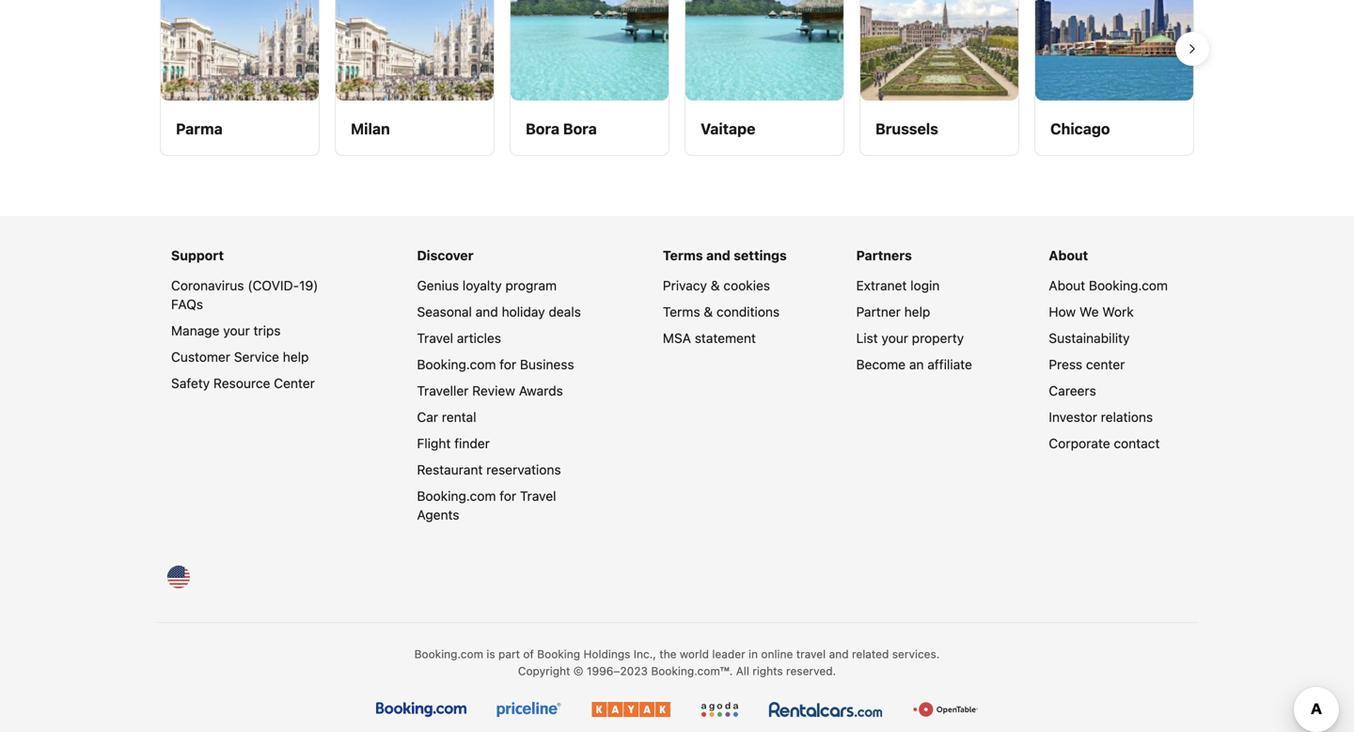 Task type: vqa. For each thing, say whether or not it's contained in the screenshot.
SUSTAINABILITY
yes



Task type: describe. For each thing, give the bounding box(es) containing it.
msa statement
[[663, 331, 756, 346]]

faqs
[[171, 297, 203, 312]]

coronavirus (covid-19) faqs link
[[171, 278, 318, 312]]

about booking.com link
[[1049, 278, 1168, 293]]

seasonal
[[417, 304, 472, 320]]

terms and settings
[[663, 248, 787, 263]]

how we work
[[1049, 304, 1134, 320]]

terms & conditions
[[663, 304, 780, 320]]

online
[[761, 648, 793, 661]]

coronavirus (covid-19) faqs
[[171, 278, 318, 312]]

finder
[[454, 436, 490, 451]]

press center link
[[1049, 357, 1125, 372]]

rights
[[753, 665, 783, 678]]

business
[[520, 357, 574, 372]]

we
[[1080, 304, 1099, 320]]

manage your trips link
[[171, 323, 281, 339]]

parma
[[176, 120, 223, 138]]

customer
[[171, 349, 230, 365]]

investor relations link
[[1049, 410, 1153, 425]]

car rental link
[[417, 410, 476, 425]]

list your property link
[[856, 331, 964, 346]]

agoda image
[[700, 702, 739, 718]]

1 bora from the left
[[526, 120, 560, 138]]

0 horizontal spatial travel
[[417, 331, 453, 346]]

terms for terms and settings
[[663, 248, 703, 263]]

and for seasonal
[[476, 304, 498, 320]]

corporate contact link
[[1049, 436, 1160, 451]]

travel inside booking.com for travel agents
[[520, 489, 556, 504]]

travel articles link
[[417, 331, 501, 346]]

car
[[417, 410, 438, 425]]

partners
[[856, 248, 912, 263]]

all
[[736, 665, 749, 678]]

& for terms
[[704, 304, 713, 320]]

cookies
[[723, 278, 770, 293]]

about booking.com
[[1049, 278, 1168, 293]]

holdings
[[583, 648, 630, 661]]

safety resource center
[[171, 376, 315, 391]]

manage
[[171, 323, 220, 339]]

corporate contact
[[1049, 436, 1160, 451]]

statement
[[695, 331, 756, 346]]

traveller review awards link
[[417, 383, 563, 399]]

coronavirus
[[171, 278, 244, 293]]

booking.com for travel agents
[[417, 489, 556, 523]]

& for privacy
[[711, 278, 720, 293]]

travel articles
[[417, 331, 501, 346]]

bora bora
[[526, 120, 597, 138]]

articles
[[457, 331, 501, 346]]

extranet
[[856, 278, 907, 293]]

privacy & cookies
[[663, 278, 770, 293]]

brussels
[[876, 120, 939, 138]]

partner
[[856, 304, 901, 320]]

chicago link
[[1034, 0, 1194, 156]]

rental
[[442, 410, 476, 425]]

1996–2023
[[587, 665, 648, 678]]

investor
[[1049, 410, 1097, 425]]

for for business
[[500, 357, 516, 372]]

loyalty
[[463, 278, 502, 293]]

sustainability link
[[1049, 331, 1130, 346]]

resource
[[213, 376, 270, 391]]

booking.com™.
[[651, 665, 733, 678]]

copyright
[[518, 665, 570, 678]]

booking.com up work in the right of the page
[[1089, 278, 1168, 293]]

booking.com for travel agents link
[[417, 489, 556, 523]]

safety
[[171, 376, 210, 391]]

safety resource center link
[[171, 376, 315, 391]]

brussels link
[[860, 0, 1019, 156]]

flight
[[417, 436, 451, 451]]

become
[[856, 357, 906, 372]]

program
[[505, 278, 557, 293]]

customer service help link
[[171, 349, 309, 365]]

center
[[274, 376, 315, 391]]

partner help link
[[856, 304, 930, 320]]

list your property
[[856, 331, 964, 346]]

about for about
[[1049, 248, 1088, 263]]

vaitape link
[[685, 0, 845, 156]]

msa
[[663, 331, 691, 346]]

genius
[[417, 278, 459, 293]]

press center
[[1049, 357, 1125, 372]]

affiliate
[[928, 357, 972, 372]]

vaitape image
[[686, 0, 844, 101]]

related
[[852, 648, 889, 661]]

awards
[[519, 383, 563, 399]]

chicago
[[1050, 120, 1110, 138]]

privacy
[[663, 278, 707, 293]]



Task type: locate. For each thing, give the bounding box(es) containing it.
1 horizontal spatial bora
[[563, 120, 597, 138]]

reserved.
[[786, 665, 836, 678]]

sustainability
[[1049, 331, 1130, 346]]

and for terms
[[706, 248, 730, 263]]

contact
[[1114, 436, 1160, 451]]

bora
[[526, 120, 560, 138], [563, 120, 597, 138]]

inc.,
[[634, 648, 656, 661]]

restaurant
[[417, 462, 483, 478]]

about
[[1049, 248, 1088, 263], [1049, 278, 1085, 293]]

& up "msa statement" link
[[704, 304, 713, 320]]

0 vertical spatial terms
[[663, 248, 703, 263]]

partner help
[[856, 304, 930, 320]]

parma link
[[160, 0, 320, 156]]

discover
[[417, 248, 474, 263]]

corporate
[[1049, 436, 1110, 451]]

travel down seasonal
[[417, 331, 453, 346]]

agoda image
[[700, 702, 739, 718]]

deals
[[549, 304, 581, 320]]

terms down privacy
[[663, 304, 700, 320]]

1 vertical spatial help
[[283, 349, 309, 365]]

investor relations
[[1049, 410, 1153, 425]]

0 horizontal spatial and
[[476, 304, 498, 320]]

1 vertical spatial about
[[1049, 278, 1085, 293]]

1 horizontal spatial help
[[904, 304, 930, 320]]

for down reservations on the bottom
[[500, 489, 516, 504]]

and right travel in the right of the page
[[829, 648, 849, 661]]

world
[[680, 648, 709, 661]]

2 for from the top
[[500, 489, 516, 504]]

relations
[[1101, 410, 1153, 425]]

privacy & cookies link
[[663, 278, 770, 293]]

the
[[659, 648, 677, 661]]

traveller
[[417, 383, 469, 399]]

settings
[[734, 248, 787, 263]]

manage your trips
[[171, 323, 281, 339]]

booking.com inside booking.com is part of booking holdings inc., the world leader in online travel and related services. copyright © 1996–2023 booking.com™. all rights reserved.
[[414, 648, 483, 661]]

1 vertical spatial for
[[500, 489, 516, 504]]

travel down reservations on the bottom
[[520, 489, 556, 504]]

trips
[[253, 323, 281, 339]]

your for list
[[882, 331, 908, 346]]

chicago image
[[1035, 0, 1193, 101]]

restaurant reservations link
[[417, 462, 561, 478]]

1 vertical spatial terms
[[663, 304, 700, 320]]

and inside booking.com is part of booking holdings inc., the world leader in online travel and related services. copyright © 1996–2023 booking.com™. all rights reserved.
[[829, 648, 849, 661]]

1 terms from the top
[[663, 248, 703, 263]]

1 about from the top
[[1049, 248, 1088, 263]]

is
[[487, 648, 495, 661]]

press
[[1049, 357, 1083, 372]]

traveller review awards
[[417, 383, 563, 399]]

(covid-
[[248, 278, 299, 293]]

bora bora image
[[511, 0, 669, 101]]

19)
[[299, 278, 318, 293]]

©
[[573, 665, 584, 678]]

0 vertical spatial and
[[706, 248, 730, 263]]

booking.com down 'travel articles' link
[[417, 357, 496, 372]]

your for manage
[[223, 323, 250, 339]]

about for about booking.com
[[1049, 278, 1085, 293]]

2 terms from the top
[[663, 304, 700, 320]]

terms up privacy
[[663, 248, 703, 263]]

1 for from the top
[[500, 357, 516, 372]]

for for travel
[[500, 489, 516, 504]]

booking.com inside booking.com for travel agents
[[417, 489, 496, 504]]

list
[[856, 331, 878, 346]]

0 horizontal spatial your
[[223, 323, 250, 339]]

0 vertical spatial about
[[1049, 248, 1088, 263]]

extranet login
[[856, 278, 940, 293]]

region
[[145, 0, 1209, 164]]

booking.com for booking.com for travel agents
[[417, 489, 496, 504]]

region containing parma
[[145, 0, 1209, 164]]

priceline.com image
[[496, 702, 561, 718], [496, 702, 561, 718]]

0 vertical spatial for
[[500, 357, 516, 372]]

center
[[1086, 357, 1125, 372]]

seasonal and holiday deals link
[[417, 304, 581, 320]]

leader
[[712, 648, 745, 661]]

booking.com up agents
[[417, 489, 496, 504]]

help
[[904, 304, 930, 320], [283, 349, 309, 365]]

milano image
[[336, 0, 494, 101]]

how
[[1049, 304, 1076, 320]]

0 vertical spatial travel
[[417, 331, 453, 346]]

agents
[[417, 507, 459, 523]]

vaitape
[[701, 120, 756, 138]]

flight finder link
[[417, 436, 490, 451]]

& up terms & conditions
[[711, 278, 720, 293]]

help up list your property link
[[904, 304, 930, 320]]

for up review on the left bottom of the page
[[500, 357, 516, 372]]

milan
[[351, 120, 390, 138]]

milan link
[[335, 0, 495, 156]]

of
[[523, 648, 534, 661]]

work
[[1102, 304, 1134, 320]]

0 vertical spatial help
[[904, 304, 930, 320]]

0 vertical spatial &
[[711, 278, 720, 293]]

opentable image
[[913, 702, 978, 718], [913, 702, 978, 718]]

seasonal and holiday deals
[[417, 304, 581, 320]]

flight finder
[[417, 436, 490, 451]]

1 vertical spatial and
[[476, 304, 498, 320]]

holiday
[[502, 304, 545, 320]]

restaurant reservations
[[417, 462, 561, 478]]

bora bora link
[[510, 0, 670, 156]]

booking.com for business
[[417, 357, 574, 372]]

1 vertical spatial travel
[[520, 489, 556, 504]]

parma image
[[161, 0, 319, 101]]

careers link
[[1049, 383, 1096, 399]]

conditions
[[717, 304, 780, 320]]

booking.com for booking.com is part of booking holdings inc., the world leader in online travel and related services. copyright © 1996–2023 booking.com™. all rights reserved.
[[414, 648, 483, 661]]

about up about booking.com in the right top of the page
[[1049, 248, 1088, 263]]

become an affiliate
[[856, 357, 972, 372]]

booking.com image
[[376, 702, 466, 718], [376, 702, 466, 718]]

1 horizontal spatial and
[[706, 248, 730, 263]]

booking.com left is
[[414, 648, 483, 661]]

0 horizontal spatial bora
[[526, 120, 560, 138]]

terms
[[663, 248, 703, 263], [663, 304, 700, 320]]

2 vertical spatial and
[[829, 648, 849, 661]]

genius loyalty program link
[[417, 278, 557, 293]]

review
[[472, 383, 515, 399]]

2 horizontal spatial and
[[829, 648, 849, 661]]

and up privacy & cookies
[[706, 248, 730, 263]]

0 horizontal spatial help
[[283, 349, 309, 365]]

your up the 'customer service help' link in the top of the page
[[223, 323, 250, 339]]

travel
[[417, 331, 453, 346], [520, 489, 556, 504]]

rentalcars image
[[769, 702, 883, 718], [769, 702, 883, 718]]

1 horizontal spatial travel
[[520, 489, 556, 504]]

about up how
[[1049, 278, 1085, 293]]

2 bora from the left
[[563, 120, 597, 138]]

and down genius loyalty program link
[[476, 304, 498, 320]]

your down partner help link
[[882, 331, 908, 346]]

become an affiliate link
[[856, 357, 972, 372]]

1 vertical spatial &
[[704, 304, 713, 320]]

extranet login link
[[856, 278, 940, 293]]

2 about from the top
[[1049, 278, 1085, 293]]

booking.com for booking.com for business
[[417, 357, 496, 372]]

kayak image
[[591, 702, 670, 718], [591, 702, 670, 718]]

1 horizontal spatial your
[[882, 331, 908, 346]]

help up center
[[283, 349, 309, 365]]

services.
[[892, 648, 940, 661]]

genius loyalty program
[[417, 278, 557, 293]]

brussels image
[[860, 0, 1018, 101]]

for
[[500, 357, 516, 372], [500, 489, 516, 504]]

terms for terms & conditions
[[663, 304, 700, 320]]

service
[[234, 349, 279, 365]]

msa statement link
[[663, 331, 756, 346]]

careers
[[1049, 383, 1096, 399]]

terms & conditions link
[[663, 304, 780, 320]]

car rental
[[417, 410, 476, 425]]

how we work link
[[1049, 304, 1134, 320]]

for inside booking.com for travel agents
[[500, 489, 516, 504]]



